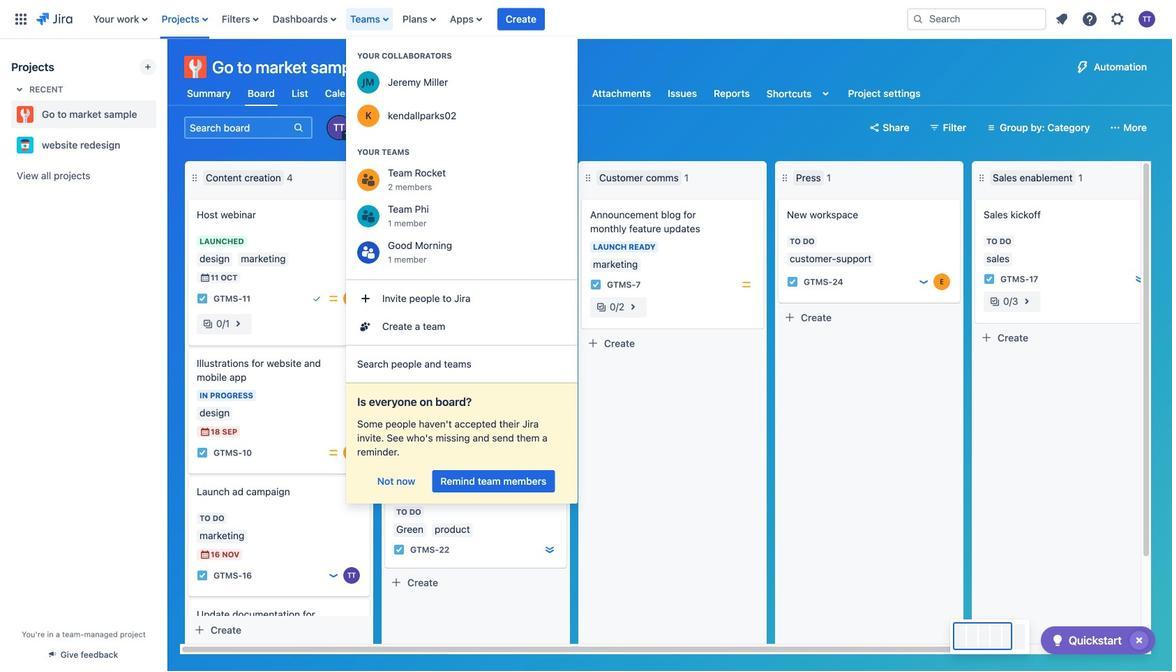 Task type: vqa. For each thing, say whether or not it's contained in the screenshot.
Task image related to the bottommost eloisefrancis23 icon
yes



Task type: describe. For each thing, give the bounding box(es) containing it.
core element
[[400, 170, 427, 186]]

task image for the kendallparks02 icon
[[394, 441, 405, 452]]

task image for lowest icon
[[394, 544, 405, 556]]

Search field
[[907, 8, 1047, 30]]

collapse image
[[1136, 170, 1152, 186]]

your collaborators group
[[346, 36, 578, 137]]

create project image
[[142, 61, 154, 73]]

0 horizontal spatial eloisefrancis23 image
[[343, 290, 360, 307]]

eloisefrancis23 image
[[343, 445, 360, 461]]

1 horizontal spatial eloisefrancis23 image
[[934, 274, 951, 290]]

1 create image from the left
[[180, 190, 197, 207]]

due date: 10 october 2023 image
[[396, 420, 408, 431]]

lowest image
[[1135, 274, 1146, 285]]

due date: 18 september 2023 image
[[200, 426, 211, 438]]

2 create image from the left
[[574, 190, 591, 207]]

settings image
[[1110, 11, 1127, 28]]

good morning image
[[357, 242, 380, 264]]

0 horizontal spatial list
[[86, 0, 896, 39]]

automation image
[[1075, 59, 1092, 75]]

create image for 'press' element
[[771, 190, 787, 207]]

1 list item from the left
[[346, 0, 394, 39]]

task image for eloisefrancis23 icon to the right
[[787, 276, 799, 288]]

show subtasks image for customer comms element
[[625, 299, 642, 315]]

medium image
[[328, 447, 339, 459]]

task image for right medium icon
[[591, 279, 602, 290]]

primary element
[[8, 0, 896, 39]]

0 horizontal spatial task image
[[197, 293, 208, 304]]

help image
[[1082, 11, 1099, 28]]

Search board text field
[[186, 118, 292, 138]]

due date: 18 september 2023 image
[[200, 426, 211, 438]]



Task type: locate. For each thing, give the bounding box(es) containing it.
1 horizontal spatial medium image
[[741, 279, 752, 290]]

1 horizontal spatial task image
[[394, 544, 405, 556]]

add people image
[[395, 119, 412, 136]]

None search field
[[907, 8, 1047, 30]]

appswitcher icon image
[[13, 11, 29, 28]]

eloisefrancis23 image down good morning icon
[[343, 290, 360, 307]]

1 heading from the top
[[346, 50, 578, 61]]

kendallparks02 image
[[540, 438, 557, 455]]

due date: 11 october 2023 image
[[200, 272, 211, 283], [200, 272, 211, 283]]

0 horizontal spatial list item
[[346, 0, 394, 39]]

0 vertical spatial medium image
[[741, 279, 752, 290]]

your profile and settings image
[[1139, 11, 1156, 28]]

your teams group
[[346, 133, 578, 275]]

heading for your teams group
[[346, 147, 578, 158]]

create image
[[180, 190, 197, 207], [574, 190, 591, 207]]

jira image
[[36, 11, 72, 28], [36, 11, 72, 28]]

dismiss quickstart image
[[1129, 630, 1151, 652]]

task image for eloisefrancis23 image
[[197, 447, 208, 459]]

0 horizontal spatial show subtasks image
[[230, 315, 246, 332]]

heading for your collaborators group
[[346, 50, 578, 61]]

1 horizontal spatial create image
[[574, 190, 591, 207]]

tab list
[[176, 81, 932, 106]]

low image
[[328, 570, 339, 581]]

medium image
[[741, 279, 752, 290], [328, 293, 339, 304]]

create image
[[771, 190, 787, 207], [967, 190, 984, 207]]

sidebar navigation image
[[152, 56, 183, 84]]

customer comms element
[[597, 170, 682, 186]]

1 create image from the left
[[771, 190, 787, 207]]

2 create image from the left
[[967, 190, 984, 207]]

show subtasks image
[[1019, 293, 1035, 310], [625, 299, 642, 315], [230, 315, 246, 332]]

sales enablement element
[[990, 170, 1076, 186]]

team rocket image
[[357, 169, 380, 191]]

list
[[86, 0, 896, 39], [1050, 7, 1164, 32]]

2 list item from the left
[[498, 0, 545, 39]]

0 horizontal spatial create image
[[180, 190, 197, 207]]

heading
[[346, 50, 578, 61], [346, 147, 578, 158]]

heading down primary element
[[346, 50, 578, 61]]

press element
[[794, 170, 824, 186]]

list item
[[346, 0, 394, 39], [498, 0, 545, 39]]

terry turtle image
[[343, 567, 360, 584]]

2 horizontal spatial show subtasks image
[[1019, 293, 1035, 310]]

terry turtle image
[[540, 310, 557, 327]]

task image
[[591, 279, 602, 290], [197, 293, 208, 304], [394, 544, 405, 556]]

1 horizontal spatial create image
[[967, 190, 984, 207]]

1 vertical spatial heading
[[346, 147, 578, 158]]

high image
[[525, 441, 536, 452]]

1 vertical spatial task image
[[197, 293, 208, 304]]

heading up core "element"
[[346, 147, 578, 158]]

banner
[[0, 0, 1173, 39]]

task image
[[984, 274, 995, 285], [787, 276, 799, 288], [394, 313, 405, 324], [394, 441, 405, 452], [197, 447, 208, 459], [197, 570, 208, 581]]

add to starred image
[[152, 106, 169, 123]]

collapse recent projects image
[[11, 81, 28, 98]]

low image
[[919, 276, 930, 288]]

0 horizontal spatial medium image
[[328, 293, 339, 304]]

2 vertical spatial task image
[[394, 544, 405, 556]]

check image
[[1050, 632, 1066, 649]]

task image for terry turtle image
[[197, 570, 208, 581]]

notifications image
[[1054, 11, 1071, 28]]

lowest image
[[544, 544, 556, 556]]

eloisefrancis23 image
[[934, 274, 951, 290], [343, 290, 360, 307]]

1 vertical spatial medium image
[[328, 293, 339, 304]]

due date: 16 november 2023 image
[[200, 549, 211, 560], [200, 549, 211, 560]]

0 horizontal spatial create image
[[771, 190, 787, 207]]

add to starred image
[[152, 137, 169, 154]]

content creation element
[[203, 170, 284, 186]]

1 horizontal spatial show subtasks image
[[625, 299, 642, 315]]

create image for sales enablement element
[[967, 190, 984, 207]]

due date: 10 october 2023 image
[[396, 420, 408, 431]]

1 horizontal spatial list
[[1050, 7, 1164, 32]]

team phi image
[[357, 205, 380, 228]]

show subtasks image for sales enablement element
[[1019, 293, 1035, 310]]

0 vertical spatial heading
[[346, 50, 578, 61]]

group
[[346, 279, 578, 345]]

due date: 06 december 2023 image
[[396, 292, 408, 303], [396, 292, 408, 303]]

done image
[[311, 293, 322, 304], [311, 293, 322, 304]]

1 horizontal spatial list item
[[498, 0, 545, 39]]

0 vertical spatial task image
[[591, 279, 602, 290]]

2 heading from the top
[[346, 147, 578, 158]]

search image
[[913, 14, 924, 25]]

eloisefrancis23 image right low icon
[[934, 274, 951, 290]]

2 horizontal spatial task image
[[591, 279, 602, 290]]



